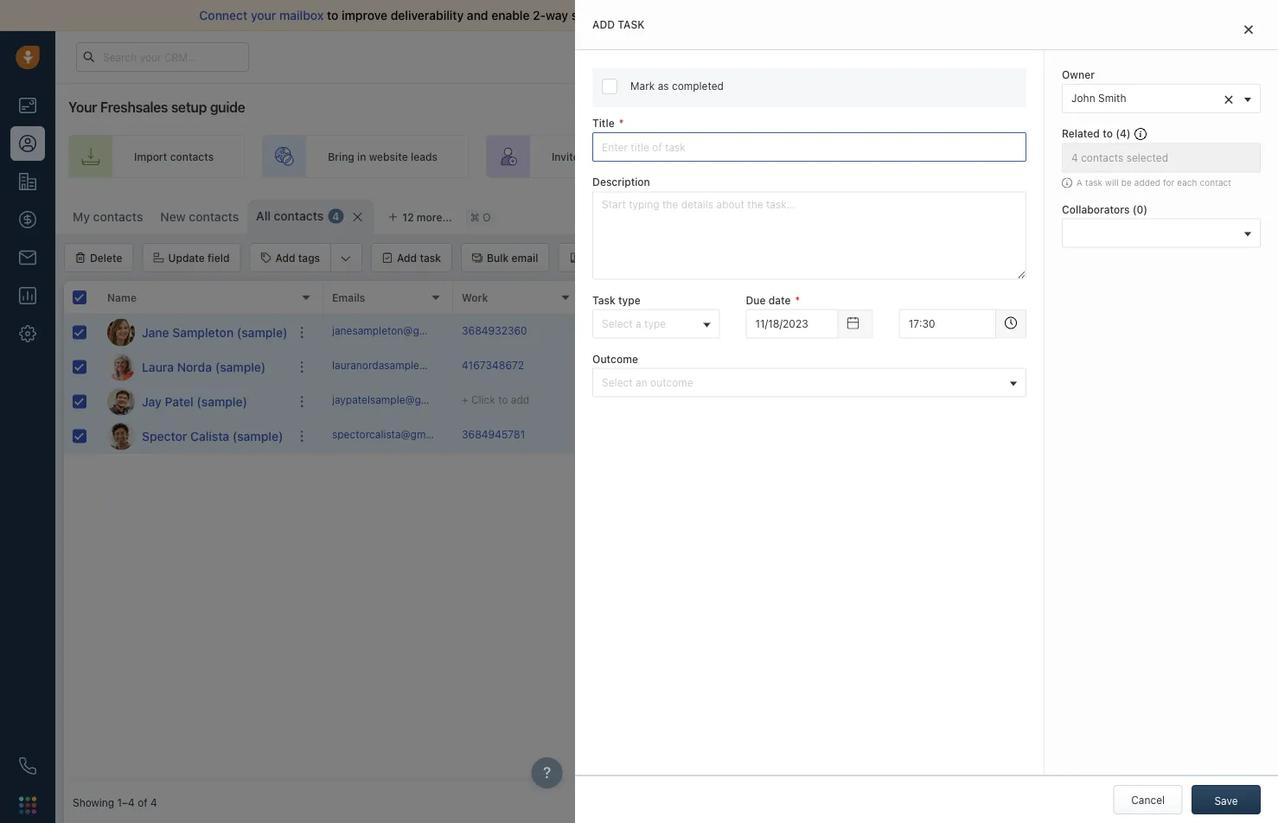 Task type: describe. For each thing, give the bounding box(es) containing it.
due date
[[746, 294, 791, 306]]

0 vertical spatial email
[[616, 8, 647, 22]]

add contact
[[1200, 208, 1261, 221]]

add down select an outcome
[[601, 396, 621, 408]]

jaypatelsample@gmail.com
[[332, 394, 465, 406]]

mark
[[631, 80, 655, 92]]

task type
[[593, 294, 641, 306]]

spector calista (sample) link
[[142, 428, 283, 445]]

delete
[[90, 252, 122, 264]]

contacts down setup
[[170, 150, 214, 163]]

showing
[[73, 797, 114, 809]]

sms
[[609, 252, 632, 264]]

janesampleton@gmail.com link
[[332, 323, 463, 342]]

select a type
[[602, 317, 666, 330]]

bulk sms button
[[558, 243, 643, 272]]

connect your mailbox to improve deliverability and enable 2-way sync of email conversations.
[[199, 8, 734, 22]]

2 team from the left
[[864, 150, 889, 163]]

a
[[636, 317, 642, 330]]

⌘
[[470, 211, 480, 223]]

Title text field
[[593, 132, 1027, 162]]

contacts right new
[[189, 210, 239, 224]]

+ click to add for 37
[[851, 361, 919, 373]]

emails
[[332, 291, 365, 304]]

date
[[769, 294, 791, 306]]

invite your team link
[[486, 135, 682, 178]]

contacts inside button
[[1087, 208, 1130, 221]]

press space to deselect this row. row containing spectorcalista@gmail.com
[[324, 420, 1279, 454]]

up
[[1251, 150, 1264, 163]]

name
[[107, 291, 137, 304]]

john smith for 37
[[1002, 361, 1057, 373]]

email image
[[1107, 50, 1119, 64]]

angle down image
[[341, 250, 351, 267]]

jane sampleton (sample)
[[142, 325, 288, 340]]

add contact button
[[1177, 200, 1270, 229]]

import contacts for the import contacts button in the right of the page
[[1050, 208, 1130, 221]]

0 vertical spatial (
[[1116, 128, 1120, 140]]

freshsales
[[100, 99, 168, 115]]

select for select an outcome
[[602, 376, 633, 388]]

selection
[[1027, 252, 1073, 264]]

invite
[[552, 150, 579, 163]]

× dialog
[[575, 0, 1279, 824]]

task inside button
[[420, 252, 441, 264]]

4 inside all contacts 4
[[332, 210, 339, 222]]

(sample) for jay patel (sample)
[[197, 394, 247, 409]]

spector calista (sample)
[[142, 429, 283, 443]]

spectorcalista@gmail.com link
[[332, 427, 461, 446]]

spector
[[142, 429, 187, 443]]

+ click to add for 52
[[851, 326, 919, 339]]

mailbox
[[279, 8, 324, 22]]

invite your team
[[552, 150, 632, 163]]

route leads to your team link
[[699, 135, 921, 178]]

bulk for bulk email
[[487, 252, 509, 264]]

completed
[[672, 80, 724, 92]]

add down set up you link
[[1200, 208, 1220, 221]]

2 horizontal spatial your
[[839, 150, 862, 163]]

my
[[73, 210, 90, 224]]

score
[[721, 291, 751, 304]]

jay
[[142, 394, 162, 409]]

1 horizontal spatial of
[[602, 8, 613, 22]]

1 horizontal spatial (
[[1133, 203, 1137, 215]]

+ add task for 37
[[592, 361, 644, 373]]

john for 18
[[1002, 396, 1026, 408]]

0 horizontal spatial of
[[138, 797, 148, 809]]

(sample) for laura norda (sample)
[[215, 360, 266, 374]]

jaypatelsample@gmail.com + click to add
[[332, 394, 530, 406]]

due
[[746, 294, 766, 306]]

sales
[[1040, 150, 1066, 163]]

task
[[593, 294, 616, 306]]

bring in website leads link
[[262, 135, 469, 178]]

title
[[593, 117, 615, 129]]

1 horizontal spatial )
[[1144, 203, 1148, 215]]

guide
[[210, 99, 245, 115]]

add for 52
[[900, 326, 919, 339]]

select an outcome button
[[593, 368, 1027, 398]]

jane
[[142, 325, 169, 340]]

0 horizontal spatial type
[[618, 294, 641, 306]]

bulk
[[1003, 252, 1025, 264]]

× tab panel
[[575, 0, 1279, 824]]

container_wx8msf4aqz5i3rn1 image inside invite your team "link"
[[637, 150, 650, 163]]

patel
[[165, 394, 194, 409]]

add task button
[[371, 243, 452, 272]]

j image for jane sampleton (sample)
[[107, 319, 135, 346]]

spectorcalista@gmail.com 3684945781
[[332, 428, 525, 441]]

setup
[[171, 99, 207, 115]]

close image
[[1245, 24, 1253, 34]]

select a type button
[[593, 309, 720, 339]]

each
[[1178, 178, 1198, 188]]

press space to deselect this row. row containing jay patel (sample)
[[64, 385, 324, 420]]

a task will be added for each contact
[[1077, 178, 1232, 188]]

new contacts
[[160, 210, 239, 224]]

add up select an outcome
[[601, 361, 621, 373]]

set up you link
[[1166, 135, 1279, 178]]

added
[[1135, 178, 1161, 188]]

jaypatelsample@gmail.com link
[[332, 393, 465, 411]]

conversations.
[[650, 8, 734, 22]]

spectorcalista@gmail.com
[[332, 428, 461, 441]]

create sales sequence
[[1004, 150, 1117, 163]]

import contacts group
[[1027, 200, 1168, 229]]

task down an
[[623, 396, 644, 408]]

press space to deselect this row. row containing spector calista (sample)
[[64, 420, 324, 454]]

cancel for cancel
[[1132, 794, 1165, 806]]

import for the import contacts button in the right of the page
[[1050, 208, 1084, 221]]

import contacts for import contacts link
[[134, 150, 214, 163]]

collaborators
[[1062, 203, 1130, 215]]

cancel for cancel bulk selection
[[966, 252, 1000, 264]]

add down '12' on the left top
[[397, 252, 417, 264]]

lauranordasample@gmail.com
[[332, 359, 479, 371]]

smith for 37
[[1029, 361, 1057, 373]]

18
[[721, 393, 737, 410]]

bulk for bulk sms
[[584, 252, 606, 264]]

(sample) for spector calista (sample)
[[233, 429, 283, 443]]

select an outcome
[[602, 376, 693, 388]]

you
[[1266, 150, 1279, 163]]

cancel bulk selection
[[966, 252, 1073, 264]]

press space to deselect this row. row containing 18
[[324, 385, 1279, 420]]

phone image
[[19, 758, 36, 775]]

as
[[658, 80, 669, 92]]

website
[[369, 150, 408, 163]]

outcome
[[651, 376, 693, 388]]

o
[[483, 211, 491, 223]]

contact inside × tab panel
[[1200, 178, 1232, 188]]

jay patel (sample)
[[142, 394, 247, 409]]

outcome
[[593, 353, 638, 365]]

in
[[357, 150, 366, 163]]

selected.
[[671, 335, 715, 347]]



Task type: vqa. For each thing, say whether or not it's contained in the screenshot.
the (sample) inside 'Jay Patel (sample)' link
yes



Task type: locate. For each thing, give the bounding box(es) containing it.
name row
[[64, 281, 324, 316]]

task down the 12 more... at the top left of the page
[[420, 252, 441, 264]]

1 row group from the left
[[64, 316, 324, 454]]

email
[[616, 8, 647, 22], [512, 252, 538, 264]]

contact inside the add contact button
[[1223, 208, 1261, 221]]

create
[[1004, 150, 1037, 163]]

1 + click to add from the top
[[851, 326, 919, 339]]

related to ( 4 )
[[1062, 128, 1134, 140]]

(sample) up spector calista (sample)
[[197, 394, 247, 409]]

+ click to add for 18
[[851, 396, 919, 408]]

import inside button
[[1050, 208, 1084, 221]]

0 horizontal spatial email
[[512, 252, 538, 264]]

None text field
[[1062, 143, 1261, 172], [899, 309, 997, 339], [1062, 143, 1261, 172], [899, 309, 997, 339]]

your
[[68, 99, 97, 115]]

contacts right all
[[274, 209, 324, 223]]

press space to deselect this row. row containing 37
[[324, 350, 1279, 385]]

(sample) for jane sampleton (sample)
[[237, 325, 288, 340]]

0 vertical spatial )
[[1127, 128, 1131, 140]]

task right a
[[1085, 178, 1103, 188]]

click for 18
[[861, 396, 885, 408]]

add left tags
[[275, 252, 295, 264]]

1 leads from the left
[[411, 150, 438, 163]]

contacts down will
[[1087, 208, 1130, 221]]

type
[[618, 294, 641, 306], [644, 317, 666, 330]]

cancel left bulk
[[966, 252, 1000, 264]]

john smith for 52
[[1002, 326, 1057, 339]]

john smith inside × tab panel
[[1072, 92, 1127, 104]]

1 horizontal spatial import
[[1050, 208, 1084, 221]]

more...
[[417, 211, 452, 223]]

4 right all contacts link in the top of the page
[[332, 210, 339, 222]]

container_wx8msf4aqz5i3rn1 image
[[985, 396, 997, 408]]

0 vertical spatial contact
[[1200, 178, 1232, 188]]

add for 18
[[900, 396, 919, 408]]

bulk down 'o'
[[487, 252, 509, 264]]

to
[[327, 8, 339, 22], [1103, 128, 1113, 140], [826, 150, 836, 163], [888, 326, 897, 339], [888, 361, 897, 373], [498, 394, 508, 406], [888, 396, 897, 408]]

leads right website
[[411, 150, 438, 163]]

bulk left 'sms'
[[584, 252, 606, 264]]

2 select from the top
[[602, 376, 633, 388]]

0 vertical spatial select
[[602, 317, 633, 330]]

select left a
[[602, 317, 633, 330]]

) down added
[[1144, 203, 1148, 215]]

my contacts button
[[64, 200, 152, 234], [73, 210, 143, 224]]

your for team
[[582, 150, 604, 163]]

1 horizontal spatial your
[[582, 150, 604, 163]]

(sample) inside "jane sampleton (sample)" link
[[237, 325, 288, 340]]

select inside select a type button
[[602, 317, 633, 330]]

team inside "link"
[[607, 150, 632, 163]]

1 j image from the top
[[107, 319, 135, 346]]

smith
[[1099, 92, 1127, 104], [1029, 326, 1057, 339], [1029, 361, 1057, 373], [1029, 396, 1057, 408], [1029, 430, 1057, 442]]

click for 52
[[861, 326, 885, 339]]

import for import contacts link
[[134, 150, 167, 163]]

john
[[1072, 92, 1096, 104], [1002, 326, 1026, 339], [1002, 361, 1026, 373], [1002, 396, 1026, 408], [1002, 430, 1026, 442]]

0 vertical spatial + click to add
[[851, 326, 919, 339]]

0 vertical spatial of
[[602, 8, 613, 22]]

0 vertical spatial + add task
[[592, 361, 644, 373]]

bring in website leads
[[328, 150, 438, 163]]

your inside "link"
[[582, 150, 604, 163]]

type up select a type
[[618, 294, 641, 306]]

sampleton
[[172, 325, 234, 340]]

contact right each
[[1200, 178, 1232, 188]]

2 bulk from the left
[[584, 252, 606, 264]]

0 horizontal spatial import
[[134, 150, 167, 163]]

bring
[[328, 150, 354, 163]]

type inside button
[[644, 317, 666, 330]]

j image for jay patel (sample)
[[107, 388, 135, 416]]

add task right the way at the left
[[593, 19, 645, 31]]

0 horizontal spatial bulk
[[487, 252, 509, 264]]

field
[[208, 252, 230, 264]]

select for select a type
[[602, 317, 633, 330]]

add for 37
[[900, 361, 919, 373]]

grid containing 52
[[64, 281, 1279, 782]]

select
[[602, 317, 633, 330], [602, 376, 633, 388]]

contacts right my
[[93, 210, 143, 224]]

4 right "1–4"
[[150, 797, 157, 809]]

team
[[607, 150, 632, 163], [864, 150, 889, 163]]

create sales sequence link
[[938, 135, 1148, 178]]

1 horizontal spatial type
[[644, 317, 666, 330]]

route leads to your team
[[765, 150, 889, 163]]

smith for 52
[[1029, 326, 1057, 339]]

phone element
[[10, 749, 45, 784]]

j image left jane
[[107, 319, 135, 346]]

52
[[721, 324, 738, 340]]

(
[[1116, 128, 1120, 140], [1133, 203, 1137, 215]]

2 j image from the top
[[107, 388, 135, 416]]

of right "1–4"
[[138, 797, 148, 809]]

a
[[1077, 178, 1083, 188]]

john for 37
[[1002, 361, 1026, 373]]

j image
[[107, 319, 135, 346], [107, 388, 135, 416]]

+ add task for 18
[[592, 396, 644, 408]]

0 horizontal spatial your
[[251, 8, 276, 22]]

owner
[[1062, 69, 1095, 81]]

of
[[602, 8, 613, 22], [138, 797, 148, 809]]

-- text field
[[746, 309, 839, 339]]

add task inside × tab panel
[[593, 19, 645, 31]]

1 + add task from the top
[[592, 361, 644, 373]]

1 horizontal spatial cancel
[[1132, 794, 1165, 806]]

l image
[[107, 353, 135, 381]]

0 horizontal spatial )
[[1127, 128, 1131, 140]]

0 horizontal spatial cancel
[[966, 252, 1000, 264]]

delete button
[[64, 243, 134, 272]]

0 horizontal spatial (
[[1116, 128, 1120, 140]]

1 vertical spatial j image
[[107, 388, 135, 416]]

row group containing 52
[[324, 316, 1279, 454]]

import down your freshsales setup guide
[[134, 150, 167, 163]]

3684945781 link
[[462, 427, 525, 446]]

( up sequence
[[1116, 128, 1120, 140]]

⌘ o
[[470, 211, 491, 223]]

row group
[[64, 316, 324, 454], [324, 316, 1279, 454]]

2 + click to add from the top
[[851, 361, 919, 373]]

of right the 'sync'
[[602, 8, 613, 22]]

(sample) down "jane sampleton (sample)" link on the left of page
[[215, 360, 266, 374]]

+ add task up an
[[592, 361, 644, 373]]

improve
[[342, 8, 388, 22]]

0 horizontal spatial import contacts
[[134, 150, 214, 163]]

1 vertical spatial + add task
[[592, 396, 644, 408]]

smith inside × tab panel
[[1099, 92, 1127, 104]]

update field button
[[142, 243, 241, 272]]

smith for 18
[[1029, 396, 1057, 408]]

john smith for 18
[[1002, 396, 1057, 408]]

0 horizontal spatial leads
[[411, 150, 438, 163]]

add inside × tab panel
[[593, 19, 615, 31]]

0 vertical spatial type
[[618, 294, 641, 306]]

john for 52
[[1002, 326, 1026, 339]]

your left mailbox
[[251, 8, 276, 22]]

+ add task down an
[[592, 396, 644, 408]]

freshworks switcher image
[[19, 797, 36, 814]]

sync
[[572, 8, 598, 22]]

tags
[[298, 252, 320, 264]]

1 horizontal spatial email
[[616, 8, 647, 22]]

row group containing jane sampleton (sample)
[[64, 316, 324, 454]]

email inside button
[[512, 252, 538, 264]]

(sample) inside 'jay patel (sample)' link
[[197, 394, 247, 409]]

your
[[251, 8, 276, 22], [582, 150, 604, 163], [839, 150, 862, 163]]

contacts inside grid
[[625, 335, 668, 347]]

your right invite at the top
[[582, 150, 604, 163]]

(sample)
[[237, 325, 288, 340], [215, 360, 266, 374], [197, 394, 247, 409], [233, 429, 283, 443]]

bulk sms
[[584, 252, 632, 264]]

0 horizontal spatial add task
[[397, 252, 441, 264]]

×
[[1224, 88, 1234, 108]]

1 horizontal spatial leads
[[797, 150, 823, 163]]

import down a
[[1050, 208, 1084, 221]]

to inside × tab panel
[[1103, 128, 1113, 140]]

1 vertical spatial of
[[138, 797, 148, 809]]

activity
[[618, 291, 656, 304]]

contacts down a
[[625, 335, 668, 347]]

route
[[765, 150, 794, 163]]

0 vertical spatial import
[[134, 150, 167, 163]]

add tags group
[[250, 243, 363, 272]]

leads inside 'link'
[[411, 150, 438, 163]]

1 horizontal spatial add task
[[593, 19, 645, 31]]

1–4
[[117, 797, 135, 809]]

) right "related"
[[1127, 128, 1131, 140]]

add inside group
[[275, 252, 295, 264]]

1 vertical spatial + click to add
[[851, 361, 919, 373]]

1 horizontal spatial import contacts
[[1050, 208, 1130, 221]]

import contacts down a
[[1050, 208, 1130, 221]]

0 vertical spatial j image
[[107, 319, 135, 346]]

cancel inside button
[[1132, 794, 1165, 806]]

1 select from the top
[[602, 317, 633, 330]]

connect
[[199, 8, 248, 22]]

select down outcome
[[602, 376, 633, 388]]

press space to deselect this row. row containing 52
[[324, 316, 1279, 350]]

leads right route
[[797, 150, 823, 163]]

0
[[1137, 203, 1144, 215]]

lauranordasample@gmail.com link
[[332, 358, 479, 376]]

jay patel (sample) link
[[142, 393, 247, 410]]

(sample) inside 'laura norda (sample)' link
[[215, 360, 266, 374]]

1 vertical spatial import
[[1050, 208, 1084, 221]]

bulk email button
[[461, 243, 550, 272]]

4 contacts selected.
[[616, 335, 715, 347]]

2 leads from the left
[[797, 150, 823, 163]]

collaborators ( 0 )
[[1062, 203, 1148, 215]]

contact down set
[[1223, 208, 1261, 221]]

2-
[[533, 8, 546, 22]]

1 vertical spatial (
[[1133, 203, 1137, 215]]

laura norda (sample)
[[142, 360, 266, 374]]

bulk inside button
[[487, 252, 509, 264]]

task right the 'sync'
[[618, 19, 645, 31]]

4 right "related"
[[1120, 128, 1127, 140]]

1 vertical spatial select
[[602, 376, 633, 388]]

( down added
[[1133, 203, 1137, 215]]

Search your CRM... text field
[[76, 42, 249, 72]]

janesampleton@gmail.com
[[332, 325, 463, 337]]

grid
[[64, 281, 1279, 782]]

import contacts inside button
[[1050, 208, 1130, 221]]

press space to deselect this row. row containing laura norda (sample)
[[64, 350, 324, 385]]

2 row group from the left
[[324, 316, 1279, 454]]

press space to deselect this row. row containing jane sampleton (sample)
[[64, 316, 324, 350]]

container_wx8msf4aqz5i3rn1 image
[[637, 150, 650, 163], [592, 327, 604, 339], [985, 327, 997, 339], [985, 361, 997, 373]]

your freshsales setup guide
[[68, 99, 245, 115]]

update
[[168, 252, 205, 264]]

connect your mailbox link
[[199, 8, 327, 22]]

mark as completed
[[631, 80, 724, 92]]

norda
[[177, 360, 212, 374]]

cancel left "save" 'button'
[[1132, 794, 1165, 806]]

0 vertical spatial add task
[[593, 19, 645, 31]]

1 vertical spatial )
[[1144, 203, 1148, 215]]

add tags button
[[250, 244, 331, 272]]

description
[[593, 176, 650, 188]]

add
[[593, 19, 615, 31], [1200, 208, 1220, 221], [275, 252, 295, 264], [397, 252, 417, 264], [601, 361, 621, 373], [601, 396, 621, 408]]

0 vertical spatial import contacts
[[134, 150, 214, 163]]

(sample) right sampleton
[[237, 325, 288, 340]]

press space to deselect this row. row
[[64, 316, 324, 350], [324, 316, 1279, 350], [64, 350, 324, 385], [324, 350, 1279, 385], [64, 385, 324, 420], [324, 385, 1279, 420], [64, 420, 324, 454], [324, 420, 1279, 454]]

s image
[[107, 423, 135, 450]]

import contacts down setup
[[134, 150, 214, 163]]

1 horizontal spatial bulk
[[584, 252, 606, 264]]

2 + add task from the top
[[592, 396, 644, 408]]

next
[[592, 291, 615, 304]]

0 vertical spatial cancel
[[966, 252, 1000, 264]]

add right the way at the left
[[593, 19, 615, 31]]

your for mailbox
[[251, 8, 276, 22]]

your right route
[[839, 150, 862, 163]]

1 team from the left
[[607, 150, 632, 163]]

3684932360 link
[[462, 323, 527, 342]]

my contacts
[[73, 210, 143, 224]]

cancel
[[966, 252, 1000, 264], [1132, 794, 1165, 806]]

4 up outcome
[[616, 335, 622, 347]]

task up an
[[623, 361, 644, 373]]

select inside select an outcome button
[[602, 376, 633, 388]]

4 inside × tab panel
[[1120, 128, 1127, 140]]

1 vertical spatial contact
[[1223, 208, 1261, 221]]

bulk inside button
[[584, 252, 606, 264]]

bulk
[[487, 252, 509, 264], [584, 252, 606, 264]]

(sample) right calista
[[233, 429, 283, 443]]

john inside × tab panel
[[1072, 92, 1096, 104]]

click for 37
[[861, 361, 885, 373]]

(sample) inside spector calista (sample) link
[[233, 429, 283, 443]]

task
[[618, 19, 645, 31], [1085, 178, 1103, 188], [420, 252, 441, 264], [623, 361, 644, 373], [623, 396, 644, 408]]

0 horizontal spatial team
[[607, 150, 632, 163]]

1 vertical spatial import contacts
[[1050, 208, 1130, 221]]

type right a
[[644, 317, 666, 330]]

3 + click to add from the top
[[851, 396, 919, 408]]

1 horizontal spatial team
[[864, 150, 889, 163]]

j image left jay
[[107, 388, 135, 416]]

import contacts link
[[68, 135, 245, 178]]

2 vertical spatial + click to add
[[851, 396, 919, 408]]

way
[[546, 8, 568, 22]]

all
[[256, 209, 271, 223]]

)
[[1127, 128, 1131, 140], [1144, 203, 1148, 215]]

1 vertical spatial add task
[[397, 252, 441, 264]]

be
[[1122, 178, 1132, 188]]

1 bulk from the left
[[487, 252, 509, 264]]

1 vertical spatial type
[[644, 317, 666, 330]]

cell
[[1102, 316, 1232, 349], [1232, 316, 1279, 349], [1102, 350, 1232, 384], [1232, 350, 1279, 384], [1102, 385, 1232, 419], [1232, 385, 1279, 419], [583, 420, 713, 453], [713, 420, 843, 453], [843, 420, 972, 453], [1102, 420, 1232, 453], [1232, 420, 1279, 453]]

add task inside button
[[397, 252, 441, 264]]

Start typing the details about the task… text field
[[593, 191, 1027, 280]]

next activity
[[592, 291, 656, 304]]

add task down 12 more... button
[[397, 252, 441, 264]]

1 vertical spatial cancel
[[1132, 794, 1165, 806]]

deliverability
[[391, 8, 464, 22]]

1 vertical spatial email
[[512, 252, 538, 264]]

37
[[721, 359, 738, 375]]



